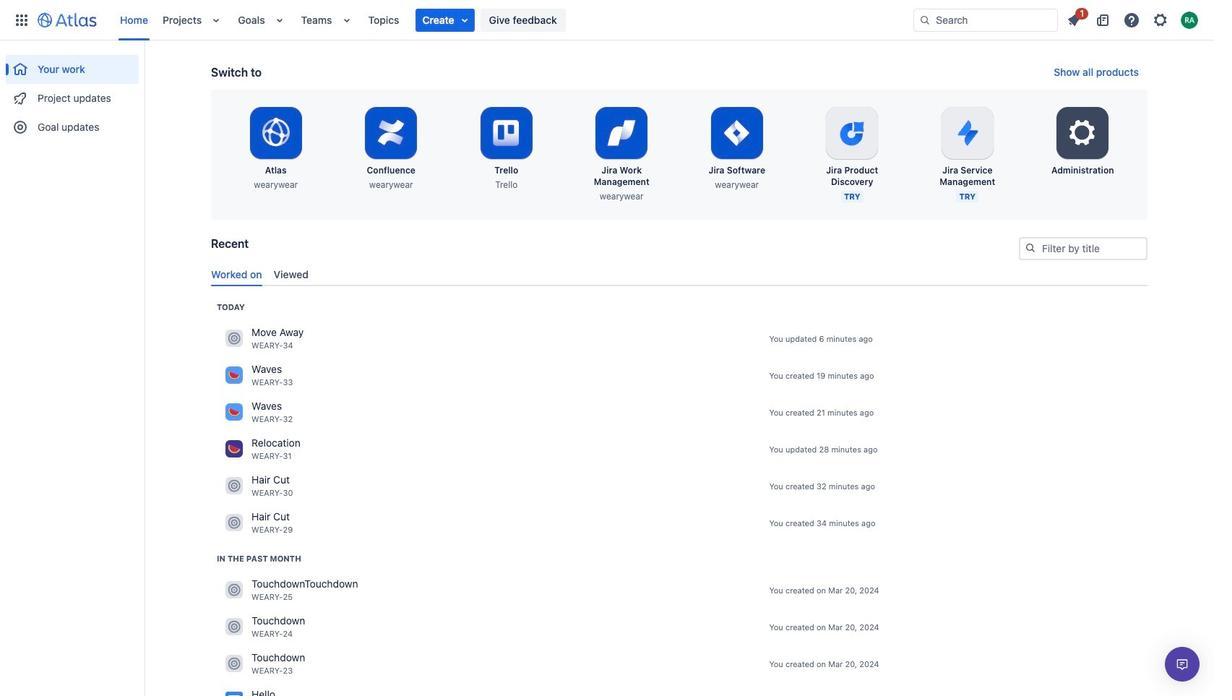 Task type: describe. For each thing, give the bounding box(es) containing it.
notifications image
[[1065, 11, 1083, 29]]

open intercom messenger image
[[1174, 656, 1191, 673]]

5 townsquare image from the top
[[226, 514, 243, 532]]

list item inside list
[[415, 8, 475, 31]]

help image
[[1123, 11, 1141, 29]]

7 townsquare image from the top
[[226, 618, 243, 636]]

Filter by title field
[[1021, 239, 1146, 259]]

1 townsquare image from the top
[[226, 330, 243, 347]]

search image
[[1025, 242, 1037, 254]]

1 horizontal spatial list item
[[1061, 5, 1089, 31]]

search image
[[919, 14, 931, 26]]

heading for confluence icon
[[217, 553, 301, 564]]

townsquare image
[[226, 440, 243, 458]]

1 horizontal spatial list
[[1061, 5, 1206, 31]]

account image
[[1181, 11, 1198, 29]]

8 townsquare image from the top
[[226, 655, 243, 672]]

6 townsquare image from the top
[[226, 581, 243, 599]]

4 townsquare image from the top
[[226, 477, 243, 495]]

Search field
[[914, 8, 1058, 31]]

confluence image
[[226, 692, 243, 696]]

0 vertical spatial settings image
[[1152, 11, 1170, 29]]



Task type: vqa. For each thing, say whether or not it's contained in the screenshot.
townsquare icon to the bottom
yes



Task type: locate. For each thing, give the bounding box(es) containing it.
banner
[[0, 0, 1214, 40]]

0 vertical spatial heading
[[217, 301, 245, 313]]

tab list
[[205, 262, 1154, 286]]

settings image
[[1152, 11, 1170, 29], [1066, 116, 1100, 150]]

0 horizontal spatial settings image
[[1066, 116, 1100, 150]]

heading for townsquare image
[[217, 301, 245, 313]]

2 heading from the top
[[217, 553, 301, 564]]

list item
[[1061, 5, 1089, 31], [415, 8, 475, 31]]

switch to... image
[[13, 11, 30, 29]]

top element
[[9, 0, 914, 40]]

group
[[6, 40, 139, 146]]

0 horizontal spatial list item
[[415, 8, 475, 31]]

1 horizontal spatial settings image
[[1152, 11, 1170, 29]]

1 heading from the top
[[217, 301, 245, 313]]

1 vertical spatial settings image
[[1066, 116, 1100, 150]]

1 vertical spatial heading
[[217, 553, 301, 564]]

heading
[[217, 301, 245, 313], [217, 553, 301, 564]]

None search field
[[914, 8, 1058, 31]]

0 horizontal spatial list
[[113, 0, 914, 40]]

3 townsquare image from the top
[[226, 404, 243, 421]]

townsquare image
[[226, 330, 243, 347], [226, 367, 243, 384], [226, 404, 243, 421], [226, 477, 243, 495], [226, 514, 243, 532], [226, 581, 243, 599], [226, 618, 243, 636], [226, 655, 243, 672]]

list
[[113, 0, 914, 40], [1061, 5, 1206, 31]]

2 townsquare image from the top
[[226, 367, 243, 384]]



